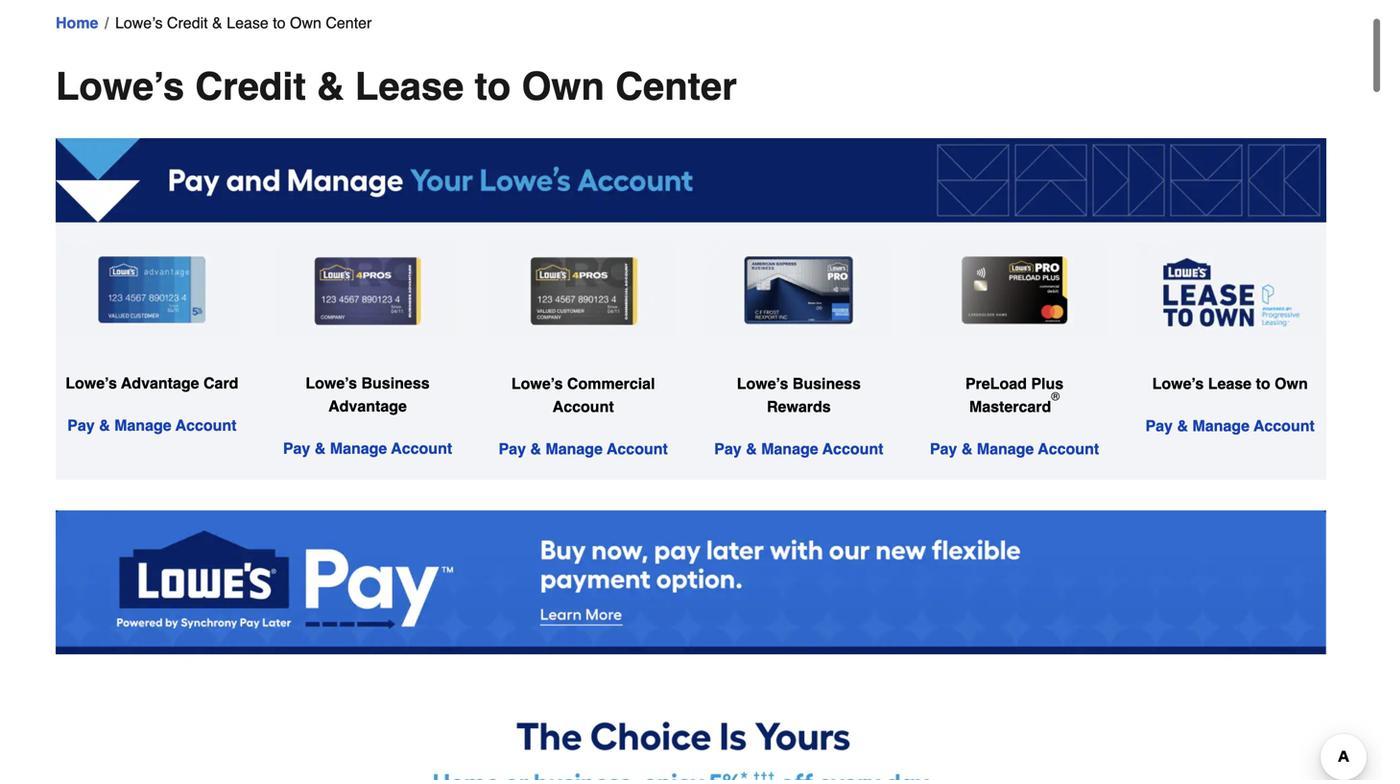 Task type: locate. For each thing, give the bounding box(es) containing it.
account for lowe's business rewards
[[822, 440, 883, 458]]

own
[[290, 14, 321, 32], [521, 64, 605, 108], [1275, 375, 1308, 392]]

pay & manage account down mastercard
[[930, 440, 1099, 458]]

manage down lowe's advantage card
[[114, 416, 171, 434]]

lowe's inside lowe's business rewards
[[737, 375, 788, 392]]

manage down rewards
[[761, 440, 818, 458]]

manage down mastercard
[[977, 440, 1034, 458]]

1 vertical spatial advantage
[[328, 397, 407, 415]]

2 horizontal spatial to
[[1256, 375, 1270, 392]]

manage
[[114, 416, 171, 434], [1192, 417, 1250, 435], [330, 440, 387, 457], [546, 440, 603, 458], [761, 440, 818, 458], [977, 440, 1034, 458]]

1 vertical spatial lease
[[355, 64, 464, 108]]

preload
[[965, 375, 1027, 392]]

lowe's credit & lease to own center link
[[115, 12, 372, 35]]

1 horizontal spatial own
[[521, 64, 605, 108]]

account inside lowe's commercial account
[[552, 398, 614, 415]]

pay & manage account for to
[[1145, 417, 1315, 435]]

®
[[1051, 390, 1060, 404]]

pay
[[67, 416, 95, 434], [1145, 417, 1173, 435], [283, 440, 310, 457], [499, 440, 526, 458], [714, 440, 742, 458], [930, 440, 957, 458]]

home link
[[56, 12, 98, 35]]

pay & manage account down lowe's commercial account
[[499, 440, 668, 458]]

2 vertical spatial to
[[1256, 375, 1270, 392]]

pay & manage account down 'lowe's lease to own'
[[1145, 417, 1315, 435]]

pay & manage account for account
[[499, 440, 668, 458]]

pay & manage account down lowe's business advantage
[[283, 440, 452, 457]]

0 vertical spatial to
[[273, 14, 286, 32]]

& for a gray and yellow lowe's 4 pros commercial account credit card. image on the top left
[[530, 440, 541, 458]]

0 vertical spatial lease
[[227, 14, 268, 32]]

lowe's credit & lease to own center
[[115, 14, 372, 32], [56, 64, 737, 108]]

0 horizontal spatial advantage
[[121, 374, 199, 392]]

mastercard
[[969, 398, 1051, 415]]

& for the a blue lowe's advantage credit card. image at the top left
[[99, 416, 110, 434]]

1 vertical spatial center
[[615, 64, 737, 108]]

pay & manage account link down lowe's business advantage
[[283, 440, 452, 457]]

pay & manage account link for card
[[67, 416, 237, 434]]

lowe's for a silver and blue lowe's business rewards credit card. image
[[737, 375, 788, 392]]

0 vertical spatial advantage
[[121, 374, 199, 392]]

account
[[552, 398, 614, 415], [175, 416, 237, 434], [1254, 417, 1315, 435], [391, 440, 452, 457], [607, 440, 668, 458], [822, 440, 883, 458], [1038, 440, 1099, 458]]

2 vertical spatial own
[[1275, 375, 1308, 392]]

0 vertical spatial own
[[290, 14, 321, 32]]

preload plus mastercard
[[965, 375, 1064, 415]]

manage for card
[[114, 416, 171, 434]]

pay & manage account down lowe's advantage card
[[67, 416, 237, 434]]

pay & manage account down rewards
[[714, 440, 883, 458]]

lowe's for lowe's lease to own. powered by progressive leasing. image
[[1152, 375, 1204, 392]]

0 horizontal spatial business
[[361, 374, 430, 392]]

pay & manage account link for account
[[499, 440, 668, 458]]

the choice is yours. home or business, enjoy 5 percent off every day. image
[[56, 712, 1326, 780]]

center
[[326, 14, 372, 32], [615, 64, 737, 108]]

lowe's pay. buy now, pay later with our new flexible payment option. image
[[56, 510, 1326, 654]]

1 horizontal spatial lease
[[355, 64, 464, 108]]

pay for lowe's business advantage
[[283, 440, 310, 457]]

lowe's lease to own. powered by progressive leasing. image
[[1138, 242, 1323, 338]]

advantage
[[121, 374, 199, 392], [328, 397, 407, 415]]

2 horizontal spatial own
[[1275, 375, 1308, 392]]

pay & manage account link
[[67, 416, 237, 434], [1145, 417, 1315, 435], [283, 440, 452, 457], [499, 440, 668, 458], [714, 440, 883, 458], [930, 440, 1099, 458]]

a silver and blue lowe's business rewards credit card. image
[[706, 242, 891, 338]]

1 vertical spatial lowe's credit & lease to own center
[[56, 64, 737, 108]]

pay & manage account link down rewards
[[714, 440, 883, 458]]

pay & manage account link for rewards
[[714, 440, 883, 458]]

1 horizontal spatial business
[[793, 375, 861, 392]]

0 horizontal spatial lease
[[227, 14, 268, 32]]

credit
[[167, 14, 208, 32], [195, 64, 306, 108]]

to
[[273, 14, 286, 32], [475, 64, 511, 108], [1256, 375, 1270, 392]]

1 horizontal spatial to
[[475, 64, 511, 108]]

pay & manage account link down mastercard
[[930, 440, 1099, 458]]

pay for lowe's business rewards
[[714, 440, 742, 458]]

lowe's for a gray and yellow lowe's 4 pros commercial account credit card. image on the top left
[[511, 375, 563, 392]]

card
[[203, 374, 238, 392]]

manage for advantage
[[330, 440, 387, 457]]

pay & manage account
[[67, 416, 237, 434], [1145, 417, 1315, 435], [283, 440, 452, 457], [499, 440, 668, 458], [714, 440, 883, 458], [930, 440, 1099, 458]]

business inside lowe's business rewards
[[793, 375, 861, 392]]

lowe's for a blue and yellow lowe's 4 pros business advantage credit card. image
[[306, 374, 357, 392]]

pay & manage account link down 'lowe's lease to own'
[[1145, 417, 1315, 435]]

manage down 'lowe's lease to own'
[[1192, 417, 1250, 435]]

business
[[361, 374, 430, 392], [793, 375, 861, 392]]

business for advantage
[[361, 374, 430, 392]]

pay & manage account link for advantage
[[283, 440, 452, 457]]

manage down lowe's business advantage
[[330, 440, 387, 457]]

1 horizontal spatial center
[[615, 64, 737, 108]]

lowe's
[[115, 14, 163, 32], [56, 64, 184, 108], [65, 374, 117, 392], [306, 374, 357, 392], [511, 375, 563, 392], [737, 375, 788, 392], [1152, 375, 1204, 392]]

pay & manage account link for to
[[1145, 417, 1315, 435]]

lowe's inside lowe's commercial account
[[511, 375, 563, 392]]

1 vertical spatial own
[[521, 64, 605, 108]]

manage for rewards
[[761, 440, 818, 458]]

1 horizontal spatial advantage
[[328, 397, 407, 415]]

& for a blue and yellow lowe's 4 pros business advantage credit card. image
[[315, 440, 326, 457]]

manage for account
[[546, 440, 603, 458]]

pay & manage account for advantage
[[283, 440, 452, 457]]

business for rewards
[[793, 375, 861, 392]]

account for lowe's commercial account
[[607, 440, 668, 458]]

& for a silver and blue lowe's business rewards credit card. image
[[746, 440, 757, 458]]

0 vertical spatial center
[[326, 14, 372, 32]]

manage down lowe's commercial account
[[546, 440, 603, 458]]

&
[[212, 14, 222, 32], [317, 64, 344, 108], [99, 416, 110, 434], [1177, 417, 1188, 435], [315, 440, 326, 457], [530, 440, 541, 458], [746, 440, 757, 458], [961, 440, 973, 458]]

pay & manage account link down lowe's commercial account
[[499, 440, 668, 458]]

lease
[[227, 14, 268, 32], [355, 64, 464, 108], [1208, 375, 1252, 392]]

business inside lowe's business advantage
[[361, 374, 430, 392]]

1 vertical spatial credit
[[195, 64, 306, 108]]

pay for lowe's advantage card
[[67, 416, 95, 434]]

pay for lowe's lease to own
[[1145, 417, 1173, 435]]

lowe's inside lowe's business advantage
[[306, 374, 357, 392]]

pay & manage account link down lowe's advantage card
[[67, 416, 237, 434]]

a gray and yellow lowe's 4 pros commercial account credit card. image
[[491, 242, 676, 338]]

& for lowe's lease to own. powered by progressive leasing. image
[[1177, 417, 1188, 435]]

2 horizontal spatial lease
[[1208, 375, 1252, 392]]

0 horizontal spatial center
[[326, 14, 372, 32]]



Task type: vqa. For each thing, say whether or not it's contained in the screenshot.
Cart
no



Task type: describe. For each thing, give the bounding box(es) containing it.
account for lowe's business advantage
[[391, 440, 452, 457]]

a black lowe's preload plus mastercard. image
[[922, 242, 1107, 338]]

home
[[56, 14, 98, 32]]

rewards
[[767, 398, 831, 415]]

pay & manage account for rewards
[[714, 440, 883, 458]]

lowe's for the a blue lowe's advantage credit card. image at the top left
[[65, 374, 117, 392]]

commercial
[[567, 375, 655, 392]]

manage for to
[[1192, 417, 1250, 435]]

account for lowe's lease to own
[[1254, 417, 1315, 435]]

lease inside the "lowe's credit & lease to own center" link
[[227, 14, 268, 32]]

advantage inside lowe's business advantage
[[328, 397, 407, 415]]

plus
[[1031, 375, 1064, 392]]

lowe's commercial account
[[511, 375, 655, 415]]

2 vertical spatial lease
[[1208, 375, 1252, 392]]

pay and manage your lowe's account. image
[[56, 138, 1326, 223]]

& for a black lowe's preload plus mastercard. image
[[961, 440, 973, 458]]

a blue lowe's advantage credit card. image
[[60, 242, 244, 337]]

0 horizontal spatial to
[[273, 14, 286, 32]]

lowe's advantage card
[[65, 374, 238, 392]]

account for lowe's advantage card
[[175, 416, 237, 434]]

a blue and yellow lowe's 4 pros business advantage credit card. image
[[275, 242, 460, 337]]

0 horizontal spatial own
[[290, 14, 321, 32]]

0 vertical spatial lowe's credit & lease to own center
[[115, 14, 372, 32]]

0 vertical spatial credit
[[167, 14, 208, 32]]

1 vertical spatial to
[[475, 64, 511, 108]]

pay for lowe's commercial account
[[499, 440, 526, 458]]

lowe's business advantage
[[306, 374, 430, 415]]

lowe's business rewards
[[737, 375, 861, 415]]

lowe's lease to own
[[1152, 375, 1308, 392]]

pay & manage account for card
[[67, 416, 237, 434]]



